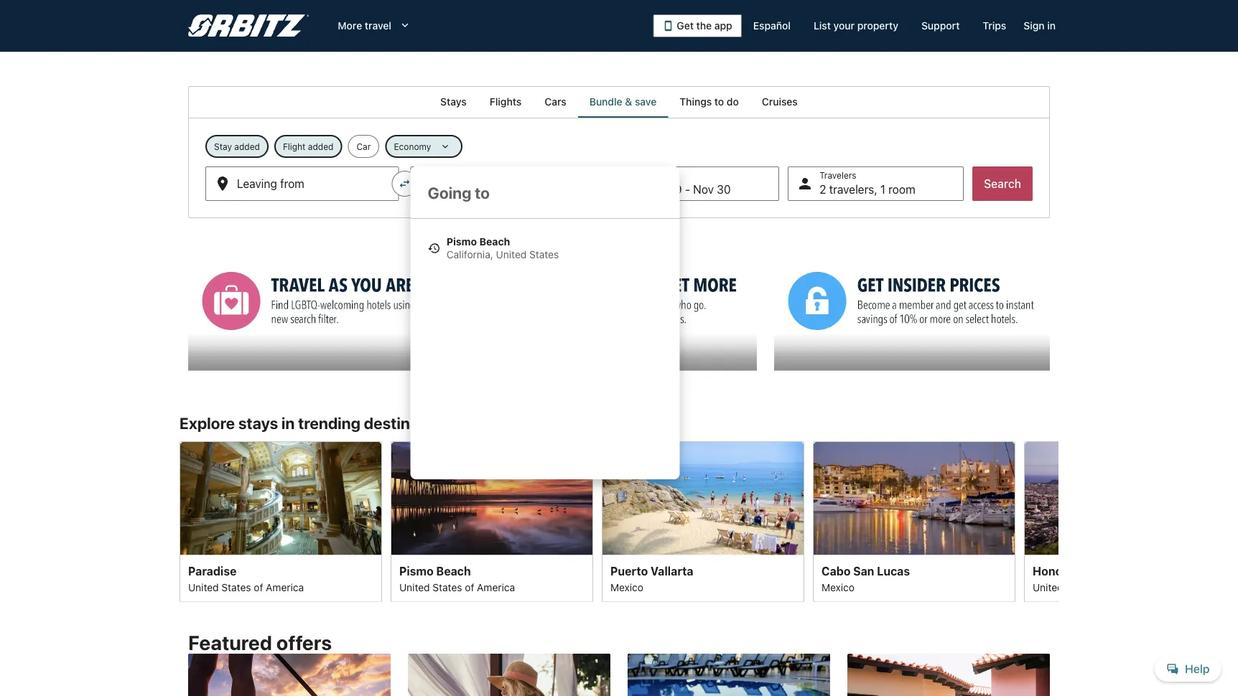Task type: locate. For each thing, give the bounding box(es) containing it.
nov
[[645, 183, 666, 197], [694, 183, 714, 197]]

stays
[[238, 414, 278, 433]]

29
[[669, 183, 682, 197]]

pismo inside pismo beach california, united states
[[447, 236, 477, 248]]

in
[[1048, 20, 1056, 32], [282, 414, 295, 433]]

to
[[715, 96, 724, 108]]

mexico down cabo
[[822, 582, 855, 594]]

honolulu united states of america
[[1033, 565, 1149, 594]]

cabo
[[822, 565, 851, 578]]

1 horizontal spatial pismo
[[447, 236, 477, 248]]

30
[[717, 183, 731, 197]]

0 horizontal spatial nov
[[645, 183, 666, 197]]

paradise
[[188, 565, 237, 578]]

bundle & save link
[[578, 86, 668, 118]]

of inside honolulu united states of america
[[1099, 582, 1108, 594]]

search
[[984, 177, 1022, 191]]

nov right -
[[694, 183, 714, 197]]

las vegas featuring interior views image
[[180, 442, 382, 556]]

1 horizontal spatial america
[[477, 582, 515, 594]]

featured offers main content
[[0, 86, 1239, 697]]

1 horizontal spatial of
[[465, 582, 475, 594]]

more travel button
[[327, 13, 423, 39]]

get the app
[[677, 20, 733, 32]]

added
[[234, 142, 260, 152], [308, 142, 334, 152]]

explore stays in trending destinations
[[180, 414, 456, 433]]

of for honolulu
[[1099, 582, 1108, 594]]

&
[[625, 96, 633, 108]]

offers
[[277, 631, 332, 655]]

america inside paradise united states of america
[[266, 582, 304, 594]]

tab list containing stays
[[188, 86, 1051, 118]]

puerto vallarta showing a beach, general coastal views and kayaking or canoeing image
[[602, 442, 805, 556]]

1 horizontal spatial in
[[1048, 20, 1056, 32]]

0 vertical spatial pismo
[[447, 236, 477, 248]]

1 horizontal spatial nov
[[694, 183, 714, 197]]

1 horizontal spatial beach
[[480, 236, 510, 248]]

nov 29 - nov 30 button
[[613, 167, 780, 201]]

2
[[820, 183, 827, 197]]

1 mexico from the left
[[611, 582, 644, 594]]

america inside honolulu united states of america
[[1111, 582, 1149, 594]]

states inside paradise united states of america
[[222, 582, 251, 594]]

makiki - lower punchbowl - tantalus showing landscape views, a sunset and a city image
[[1025, 442, 1227, 556]]

swap origin and destination values image
[[399, 177, 412, 190]]

of for paradise
[[254, 582, 263, 594]]

beach inside pismo beach united states of america
[[437, 565, 471, 578]]

1 vertical spatial pismo
[[400, 565, 434, 578]]

america inside pismo beach united states of america
[[477, 582, 515, 594]]

flights link
[[478, 86, 533, 118]]

cars link
[[533, 86, 578, 118]]

app
[[715, 20, 733, 32]]

1 horizontal spatial added
[[308, 142, 334, 152]]

things to do link
[[668, 86, 751, 118]]

opens in a new window image
[[481, 253, 494, 266]]

in inside the featured offers main content
[[282, 414, 295, 433]]

1 of from the left
[[254, 582, 263, 594]]

2 horizontal spatial of
[[1099, 582, 1108, 594]]

2 of from the left
[[465, 582, 475, 594]]

things
[[680, 96, 712, 108]]

destinations
[[364, 414, 456, 433]]

added right stay
[[234, 142, 260, 152]]

0 horizontal spatial of
[[254, 582, 263, 594]]

tab list
[[188, 86, 1051, 118]]

0 horizontal spatial pismo
[[400, 565, 434, 578]]

united inside pismo beach california, united states
[[496, 249, 527, 261]]

0 horizontal spatial added
[[234, 142, 260, 152]]

the
[[697, 20, 712, 32]]

3 of from the left
[[1099, 582, 1108, 594]]

pismo inside pismo beach united states of america
[[400, 565, 434, 578]]

3 america from the left
[[1111, 582, 1149, 594]]

mexico down puerto
[[611, 582, 644, 594]]

more
[[338, 20, 362, 32]]

español button
[[742, 13, 803, 39]]

flight
[[283, 142, 306, 152]]

cruises link
[[751, 86, 810, 118]]

pismo
[[447, 236, 477, 248], [400, 565, 434, 578]]

mexico inside cabo san lucas mexico
[[822, 582, 855, 594]]

america for honolulu
[[1111, 582, 1149, 594]]

beach for pismo beach united states of america
[[437, 565, 471, 578]]

puerto vallarta mexico
[[611, 565, 694, 594]]

1 america from the left
[[266, 582, 304, 594]]

2 mexico from the left
[[822, 582, 855, 594]]

united
[[496, 249, 527, 261], [188, 582, 219, 594], [400, 582, 430, 594], [1033, 582, 1064, 594]]

2 horizontal spatial america
[[1111, 582, 1149, 594]]

in right sign on the top
[[1048, 20, 1056, 32]]

cars
[[545, 96, 567, 108]]

your
[[834, 20, 855, 32]]

nov left "29"
[[645, 183, 666, 197]]

0 vertical spatial beach
[[480, 236, 510, 248]]

states inside honolulu united states of america
[[1067, 582, 1096, 594]]

0 horizontal spatial mexico
[[611, 582, 644, 594]]

flights
[[490, 96, 522, 108]]

of inside paradise united states of america
[[254, 582, 263, 594]]

1 horizontal spatial mexico
[[822, 582, 855, 594]]

added right flight
[[308, 142, 334, 152]]

small image
[[428, 242, 441, 255]]

travel
[[365, 20, 392, 32]]

1 added from the left
[[234, 142, 260, 152]]

in right stays
[[282, 414, 295, 433]]

beach
[[480, 236, 510, 248], [437, 565, 471, 578]]

car
[[357, 142, 371, 152]]

support
[[922, 20, 960, 32]]

puerto
[[611, 565, 648, 578]]

economy
[[394, 142, 431, 152]]

2 america from the left
[[477, 582, 515, 594]]

2 nov from the left
[[694, 183, 714, 197]]

pismo beach california, united states
[[447, 236, 559, 261]]

do
[[727, 96, 739, 108]]

get the app link
[[653, 14, 742, 37]]

added for stay added
[[234, 142, 260, 152]]

mexico
[[611, 582, 644, 594], [822, 582, 855, 594]]

of
[[254, 582, 263, 594], [465, 582, 475, 594], [1099, 582, 1108, 594]]

states
[[530, 249, 559, 261], [222, 582, 251, 594], [433, 582, 462, 594], [1067, 582, 1096, 594]]

2 added from the left
[[308, 142, 334, 152]]

0 horizontal spatial in
[[282, 414, 295, 433]]

featured
[[188, 631, 272, 655]]

0 horizontal spatial beach
[[437, 565, 471, 578]]

1 vertical spatial beach
[[437, 565, 471, 578]]

0 vertical spatial in
[[1048, 20, 1056, 32]]

cruises
[[762, 96, 798, 108]]

0 horizontal spatial america
[[266, 582, 304, 594]]

mexico inside the 'puerto vallarta mexico'
[[611, 582, 644, 594]]

beach inside pismo beach california, united states
[[480, 236, 510, 248]]

español
[[754, 20, 791, 32]]

america
[[266, 582, 304, 594], [477, 582, 515, 594], [1111, 582, 1149, 594]]

1 vertical spatial in
[[282, 414, 295, 433]]



Task type: describe. For each thing, give the bounding box(es) containing it.
stays link
[[429, 86, 478, 118]]

-
[[685, 183, 691, 197]]

show previous card image
[[171, 514, 188, 531]]

pismo beach featuring a sunset, views and tropical scenes image
[[391, 442, 594, 556]]

more travel
[[338, 20, 392, 32]]

honolulu
[[1033, 565, 1083, 578]]

in inside dropdown button
[[1048, 20, 1056, 32]]

download the app button image
[[663, 20, 674, 32]]

room
[[889, 183, 916, 197]]

beach for pismo beach california, united states
[[480, 236, 510, 248]]

states inside pismo beach california, united states
[[530, 249, 559, 261]]

bundle
[[590, 96, 623, 108]]

list your property
[[814, 20, 899, 32]]

pismo beach united states of america
[[400, 565, 515, 594]]

trips
[[983, 20, 1007, 32]]

stay added
[[214, 142, 260, 152]]

orbitz logo image
[[188, 14, 309, 37]]

trips link
[[972, 13, 1018, 39]]

states inside pismo beach united states of america
[[433, 582, 462, 594]]

property
[[858, 20, 899, 32]]

tab list inside the featured offers main content
[[188, 86, 1051, 118]]

Going to text field
[[411, 167, 680, 218]]

featured offers region
[[180, 623, 1059, 697]]

paradise united states of america
[[188, 565, 304, 594]]

stays
[[441, 96, 467, 108]]

trending
[[298, 414, 361, 433]]

san
[[854, 565, 875, 578]]

get
[[677, 20, 694, 32]]

show next card image
[[1051, 514, 1068, 531]]

lucas
[[878, 565, 910, 578]]

cabo san lucas mexico
[[822, 565, 910, 594]]

stay
[[214, 142, 232, 152]]

explore
[[180, 414, 235, 433]]

2 travelers, 1 room button
[[788, 167, 964, 201]]

list your property link
[[803, 13, 910, 39]]

nov 29 - nov 30
[[645, 183, 731, 197]]

pismo for pismo beach united states of america
[[400, 565, 434, 578]]

save
[[635, 96, 657, 108]]

flight added
[[283, 142, 334, 152]]

list
[[814, 20, 831, 32]]

united inside paradise united states of america
[[188, 582, 219, 594]]

travelers,
[[830, 183, 878, 197]]

economy button
[[385, 135, 463, 158]]

sign in
[[1024, 20, 1056, 32]]

featured offers
[[188, 631, 332, 655]]

marina cabo san lucas which includes a marina, a coastal town and night scenes image
[[813, 442, 1016, 556]]

search button
[[973, 167, 1033, 201]]

united inside pismo beach united states of america
[[400, 582, 430, 594]]

things to do
[[680, 96, 739, 108]]

2 travelers, 1 room
[[820, 183, 916, 197]]

of inside pismo beach united states of america
[[465, 582, 475, 594]]

california,
[[447, 249, 494, 261]]

pismo for pismo beach california, united states
[[447, 236, 477, 248]]

1
[[881, 183, 886, 197]]

america for paradise
[[266, 582, 304, 594]]

vallarta
[[651, 565, 694, 578]]

sign
[[1024, 20, 1045, 32]]

sign in button
[[1018, 13, 1062, 39]]

support link
[[910, 13, 972, 39]]

united inside honolulu united states of america
[[1033, 582, 1064, 594]]

added for flight added
[[308, 142, 334, 152]]

1 nov from the left
[[645, 183, 666, 197]]

bundle & save
[[590, 96, 657, 108]]



Task type: vqa. For each thing, say whether or not it's contained in the screenshot.


